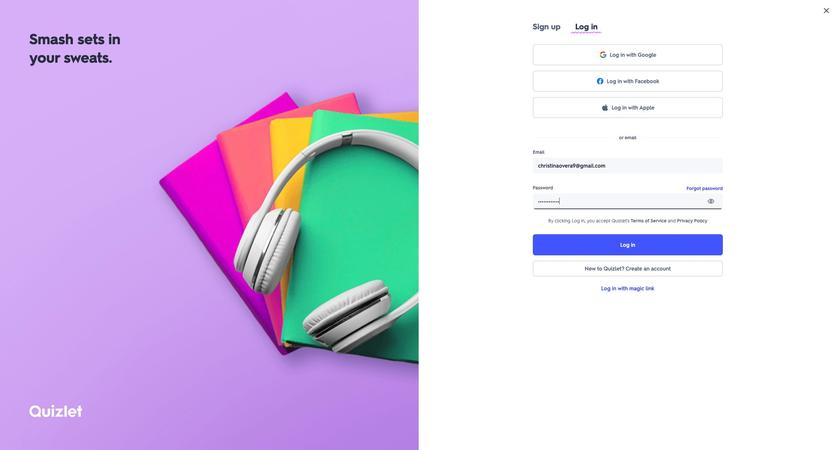 Task type: vqa. For each thing, say whether or not it's contained in the screenshot.
For teachers Element
yes



Task type: locate. For each thing, give the bounding box(es) containing it.
Email text field
[[538, 159, 718, 172]]

dialog
[[0, 0, 837, 450]]

tab
[[533, 21, 561, 34], [571, 21, 602, 34]]

apple image
[[601, 104, 609, 112]]

1 horizontal spatial tab
[[571, 21, 602, 34]]

0 horizontal spatial tab
[[533, 21, 561, 34]]

tab list
[[533, 21, 723, 34]]

for students element
[[298, 335, 378, 440]]

quizlet image
[[29, 405, 82, 420], [29, 405, 82, 417]]

facebook image
[[597, 77, 604, 85]]

close modal element
[[822, 5, 832, 16]]

google multicolor image
[[600, 51, 607, 59]]

None search field
[[155, 4, 750, 17]]



Task type: describe. For each thing, give the bounding box(es) containing it.
eye image
[[707, 197, 715, 205]]

Password password field
[[538, 195, 718, 208]]

for teachers element
[[378, 335, 459, 405]]

1 tab from the left
[[533, 21, 561, 34]]

about us element
[[217, 335, 298, 405]]

2 tab from the left
[[571, 21, 602, 34]]

close x image
[[823, 7, 831, 15]]



